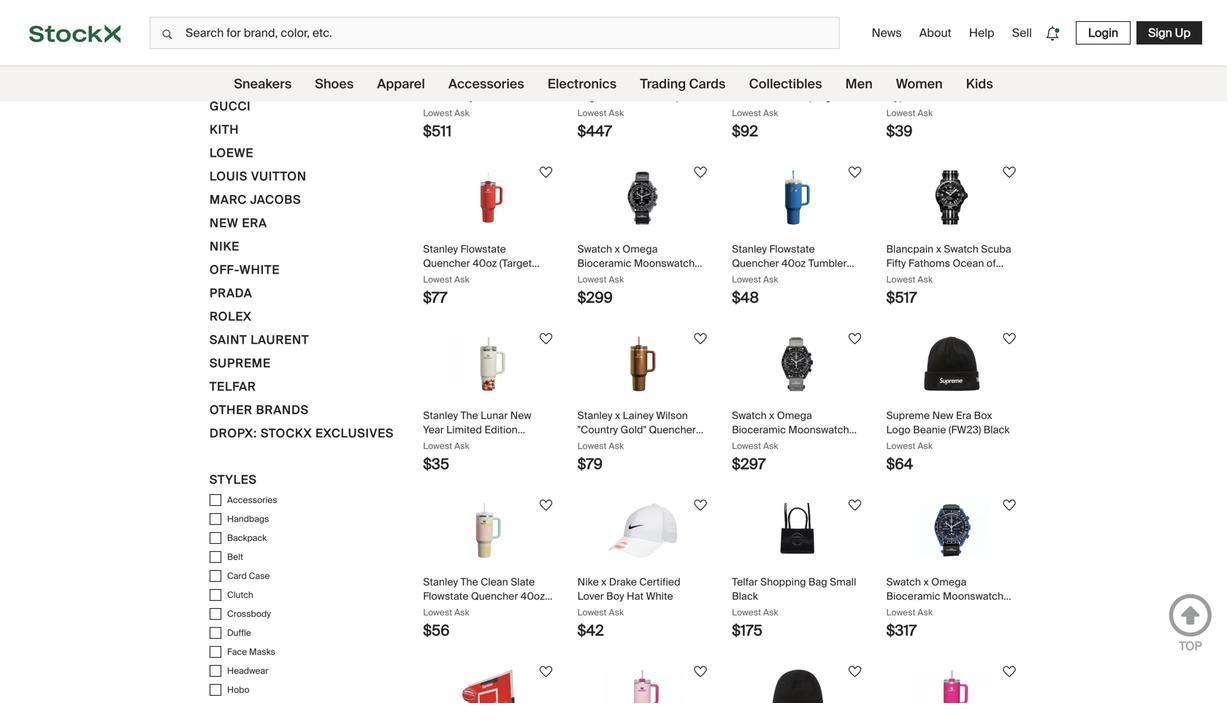Task type: vqa. For each thing, say whether or not it's contained in the screenshot.
Follow icon associated with $102
no



Task type: describe. For each thing, give the bounding box(es) containing it.
pop
[[664, 90, 682, 104]]

$299
[[578, 289, 613, 307]]

lowest ask $35
[[423, 441, 470, 474]]

x for $517
[[936, 243, 942, 256]]

of inside blancpain x swatch scuba fifty fathoms ocean of storms so35b400
[[987, 257, 996, 270]]

cream
[[464, 451, 496, 465]]

tumbler inside the stanley flowstate quencher 40oz (target valentine's day exclusive) tumbler target red
[[423, 285, 462, 298]]

40oz inside stanley x lainey wilson "country gold" quencher 40oz limited edition tumbler
[[578, 437, 602, 451]]

collectibles
[[749, 76, 822, 92]]

swatch x omega bioceramic moonswatch mission to neptune so33n100 image
[[901, 503, 1003, 558]]

ask for $92
[[764, 107, 779, 119]]

stanley flowstate quencher 40oz tumbler camelia image
[[901, 670, 1003, 704]]

case
[[249, 571, 270, 582]]

follow image for $48
[[847, 164, 864, 181]]

so33m100
[[578, 285, 631, 298]]

fifty
[[887, 257, 906, 270]]

saint for saint laurent
[[210, 332, 247, 348]]

backpack
[[227, 533, 267, 544]]

dropx: stockx exclusives button
[[210, 425, 394, 448]]

lowest inside nike x drake certified lover boy hat white lowest ask $42
[[578, 607, 607, 619]]

notification unread icon image
[[1043, 23, 1063, 44]]

sneakers link
[[234, 66, 292, 102]]

quencher inside stanley the lunar new year limited edition flowstate quencher 30oz tumbler cream dragon
[[471, 437, 518, 451]]

swatch for $299
[[578, 243, 612, 256]]

gold"
[[621, 423, 647, 437]]

lowest ask $79
[[578, 441, 624, 474]]

rolex
[[210, 309, 252, 324]]

follow image for $42
[[692, 497, 710, 514]]

stanley flowstate quencher 40oz (target valentine's day exclusive) tumbler cosmo pink image
[[747, 4, 849, 58]]

exclusive) for $77
[[497, 271, 544, 284]]

chrome hearts button
[[210, 4, 319, 27]]

kids link
[[966, 66, 994, 102]]

nike x drake certified lover boy hat white lowest ask $42
[[578, 576, 681, 640]]

accessories inside product category switcher element
[[449, 76, 524, 92]]

moonswatch for $299
[[634, 257, 695, 270]]

marc
[[210, 192, 247, 208]]

follow image for $35
[[538, 330, 555, 348]]

clean
[[481, 576, 508, 589]]

saint for saint laurent nuxx crossbody black lowest ask $511
[[423, 76, 447, 90]]

stanley for $92
[[732, 76, 767, 90]]

tumbler inside stanley flowstate quencher 40oz (target valentine's day exclusive) tumbler cosmo pink
[[732, 118, 771, 132]]

laurent for saint laurent
[[251, 332, 309, 348]]

pro
[[910, 76, 927, 90]]

ask for $35
[[455, 441, 470, 452]]

card case
[[227, 571, 270, 582]]

beanie
[[913, 423, 947, 437]]

chrome
[[210, 5, 266, 20]]

supreme for supreme
[[210, 356, 271, 371]]

limited inside stanley x lainey wilson "country gold" quencher 40oz limited edition tumbler
[[605, 437, 640, 451]]

omega for $317
[[932, 576, 967, 589]]

follow image for $79
[[692, 330, 710, 348]]

ask inside nike x drake certified lover boy hat white lowest ask $42
[[609, 607, 624, 619]]

loewe
[[210, 145, 254, 161]]

saint laurent button
[[210, 331, 309, 354]]

$56
[[423, 622, 450, 640]]

trading
[[640, 76, 686, 92]]

(target for $77
[[500, 257, 532, 270]]

louis for louis vuitton pocket organizer damier pop orange
[[578, 76, 603, 90]]

swatch x omega bioceramic moonswatch mission to mercury so33a100
[[732, 409, 850, 465]]

back to top image
[[1169, 594, 1213, 638]]

saint laurent nuxx crossbody black lowest ask $511
[[423, 76, 518, 141]]

stanley flowstate quencher 40oz tumbler arctic twist
[[732, 243, 847, 284]]

brushstroke
[[423, 618, 481, 632]]

stanley for $79
[[578, 409, 613, 423]]

loewe button
[[210, 144, 254, 167]]

so33a100
[[732, 451, 783, 465]]

sneakers
[[234, 76, 292, 92]]

nike for nike pro therma-fit hyperwarm hood black/white
[[887, 76, 908, 90]]

stanley the lunar new year limited edition flowstate quencher 30oz tumbler cream dragon image
[[438, 337, 540, 392]]

quencher inside stanley x lainey wilson "country gold" quencher 40oz limited edition tumbler
[[649, 423, 696, 437]]

clutch
[[227, 590, 253, 601]]

dropx:
[[210, 426, 257, 441]]

new inside supreme new era box logo beanie (fw23) black lowest ask $64
[[933, 409, 954, 423]]

lowest ask $77
[[423, 274, 470, 307]]

ask for $317
[[918, 607, 933, 619]]

about
[[920, 25, 952, 41]]

scuba
[[981, 243, 1012, 256]]

stanley for $56
[[423, 576, 458, 589]]

limited inside stanley the lunar new year limited edition flowstate quencher 30oz tumbler cream dragon
[[447, 423, 482, 437]]

lowest for $299
[[578, 274, 607, 285]]

logo
[[887, 423, 911, 437]]

40oz for $77
[[473, 257, 497, 270]]

blancpain
[[887, 243, 934, 256]]

saint laurent nuxx crossbody black image
[[438, 4, 540, 58]]

stockx
[[261, 426, 312, 441]]

ask for $56
[[455, 607, 470, 619]]

about link
[[914, 19, 958, 46]]

1 vertical spatial accessories
[[227, 495, 277, 506]]

drake
[[609, 576, 637, 589]]

swatch for $297
[[732, 409, 767, 423]]

follow image for $299
[[692, 164, 710, 181]]

off-
[[210, 262, 240, 278]]

lowest for $35
[[423, 441, 452, 452]]

women
[[896, 76, 943, 92]]

white inside nike x drake certified lover boy hat white lowest ask $42
[[646, 590, 674, 603]]

stanley for $48
[[732, 243, 767, 256]]

ask inside saint laurent nuxx crossbody black lowest ask $511
[[455, 107, 470, 119]]

40oz inside stanley the clean slate flowstate quencher 40oz tumbler warm serene brushstroke
[[521, 590, 545, 603]]

to for $297
[[772, 437, 781, 451]]

fear of god
[[210, 52, 295, 67]]

$77
[[423, 289, 447, 307]]

40oz for $48
[[782, 257, 806, 270]]

valentine's for $77
[[423, 271, 474, 284]]

louis for louis vuitton
[[210, 169, 248, 184]]

lowest inside supreme new era box logo beanie (fw23) black lowest ask $64
[[887, 441, 916, 452]]

quencher inside stanley the clean slate flowstate quencher 40oz tumbler warm serene brushstroke
[[471, 590, 518, 603]]

ask for $77
[[455, 274, 470, 285]]

lowest ask $447
[[578, 107, 624, 141]]

lowest inside saint laurent nuxx crossbody black lowest ask $511
[[423, 107, 452, 119]]

era inside button
[[242, 216, 267, 231]]

crossbody inside saint laurent nuxx crossbody black lowest ask $511
[[423, 90, 475, 104]]

lowest ask $39
[[887, 107, 933, 141]]

prada button
[[210, 284, 253, 308]]

fear of god button
[[210, 50, 295, 74]]

x inside nike x drake certified lover boy hat white lowest ask $42
[[601, 576, 607, 589]]

supreme new era box logo beanie (fw23) black image
[[901, 337, 1003, 392]]

$447
[[578, 122, 612, 141]]

telfar for telfar
[[210, 379, 256, 395]]

lowest ask $48
[[732, 274, 779, 307]]

follow image for $297
[[847, 330, 864, 348]]

women link
[[896, 66, 943, 102]]

era inside supreme new era box logo beanie (fw23) black lowest ask $64
[[956, 409, 972, 423]]

year
[[423, 423, 444, 437]]

swatch x omega bioceramic moonswatch mission to the moon so33m100 image
[[592, 170, 694, 225]]

bioceramic for $317
[[887, 590, 941, 603]]

the for $35
[[461, 409, 478, 423]]

stanley for $35
[[423, 409, 458, 423]]

edition inside stanley the lunar new year limited edition flowstate quencher 30oz tumbler cream dragon
[[485, 423, 518, 437]]

moon
[[647, 271, 674, 284]]

belt
[[227, 552, 243, 563]]

stanley the lunar new year limited edition flowstate quencher 30oz tumbler cream dragon
[[423, 409, 545, 465]]

trading cards
[[640, 76, 726, 92]]

ask inside supreme new era box logo beanie (fw23) black lowest ask $64
[[918, 441, 933, 452]]

louis vuitton button
[[210, 167, 307, 191]]

omega for $299
[[623, 243, 658, 256]]

lowest for $56
[[423, 607, 452, 619]]

up
[[1175, 25, 1191, 41]]

sell link
[[1007, 19, 1038, 46]]

ask for $299
[[609, 274, 624, 285]]

brands
[[256, 403, 309, 418]]

off-white button
[[210, 261, 280, 284]]

nike x drake certified lover boy hat white image
[[592, 503, 694, 558]]

organizer
[[578, 90, 624, 104]]

goyard
[[210, 75, 262, 91]]

new era button
[[210, 214, 267, 237]]

$511
[[423, 122, 452, 141]]

help link
[[964, 19, 1001, 46]]

stanley flamingo quencher 40oz tumbler pink image
[[592, 670, 694, 704]]

ask inside telfar shopping bag small black lowest ask $175
[[764, 607, 779, 619]]

arctic
[[732, 271, 760, 284]]

of inside button
[[246, 52, 263, 67]]

marc jacobs
[[210, 192, 301, 208]]

stanley x lainey wilson "country gold" quencher 40oz limited edition tumbler image
[[592, 337, 694, 392]]

flowstate inside stanley the lunar new year limited edition flowstate quencher 30oz tumbler cream dragon
[[423, 437, 469, 451]]

news
[[872, 25, 902, 41]]

dior button
[[210, 27, 241, 50]]

quencher inside "stanley flowstate quencher 40oz tumbler arctic twist"
[[732, 257, 779, 270]]

accessories link
[[449, 66, 524, 102]]

swatch x omega bioceramic moonswatch mission to mercury so33a100 image
[[747, 337, 849, 392]]

neptune
[[938, 604, 979, 617]]

red
[[497, 285, 516, 298]]



Task type: locate. For each thing, give the bounding box(es) containing it.
flowstate down year
[[423, 437, 469, 451]]

mission up so33n100
[[887, 604, 924, 617]]

ask inside lowest ask $517
[[918, 274, 933, 285]]

follow image for $517
[[1001, 164, 1019, 181]]

flowstate
[[770, 76, 815, 90], [461, 243, 506, 256], [770, 243, 815, 256], [423, 437, 469, 451], [423, 590, 469, 603]]

40oz up target
[[473, 257, 497, 270]]

lowest down lover
[[578, 607, 607, 619]]

x
[[615, 243, 620, 256], [936, 243, 942, 256], [615, 409, 621, 423], [769, 409, 775, 423], [601, 576, 607, 589], [924, 576, 929, 589]]

0 horizontal spatial of
[[246, 52, 263, 67]]

bioceramic up lowest ask $317
[[887, 590, 941, 603]]

lowest up $317
[[887, 607, 916, 619]]

0 horizontal spatial exclusive)
[[497, 271, 544, 284]]

(target up pink
[[809, 90, 841, 104]]

nike button
[[210, 237, 240, 261]]

1 horizontal spatial accessories
[[449, 76, 524, 92]]

louis up the organizer
[[578, 76, 603, 90]]

2 vertical spatial to
[[926, 604, 936, 617]]

x inside swatch x omega bioceramic moonswatch mission to mercury so33a100
[[769, 409, 775, 423]]

x up so33n100
[[924, 576, 929, 589]]

$317
[[887, 622, 917, 640]]

0 horizontal spatial mission
[[578, 271, 615, 284]]

telfar shopping bag small black image
[[747, 503, 849, 558]]

crossbody
[[423, 90, 475, 104], [227, 609, 271, 620]]

nike for nike x drake certified lover boy hat white lowest ask $42
[[578, 576, 599, 589]]

$42
[[578, 622, 604, 640]]

lowest inside "lowest ask $447"
[[578, 107, 607, 119]]

to up so33n100
[[926, 604, 936, 617]]

Search... search field
[[150, 17, 840, 49]]

1 vertical spatial (target
[[500, 257, 532, 270]]

omega inside swatch x omega bioceramic moonswatch mission to neptune so33n100
[[932, 576, 967, 589]]

lowest up the "$297"
[[732, 441, 761, 452]]

limited right year
[[447, 423, 482, 437]]

product category switcher element
[[0, 66, 1228, 102]]

1 horizontal spatial moonswatch
[[789, 423, 850, 437]]

louis
[[578, 76, 603, 90], [210, 169, 248, 184]]

stanley up the "lowest ask $77"
[[423, 243, 458, 256]]

follow image for $175
[[847, 497, 864, 514]]

ask inside lowest ask $92
[[764, 107, 779, 119]]

day inside stanley flowstate quencher 40oz (target valentine's day exclusive) tumbler cosmo pink
[[786, 104, 804, 118]]

lowest up $77
[[423, 274, 452, 285]]

flowstate up twist
[[770, 243, 815, 256]]

the for $56
[[461, 576, 478, 589]]

lowest down the organizer
[[578, 107, 607, 119]]

to inside "swatch x omega bioceramic moonswatch mission to the moon so33m100"
[[617, 271, 626, 284]]

0 horizontal spatial nike
[[210, 239, 240, 254]]

2 the from the top
[[461, 576, 478, 589]]

nike inside "nike pro therma-fit hyperwarm hood black/white"
[[887, 76, 908, 90]]

telfar button
[[210, 378, 256, 401]]

mission up 'so33a100'
[[732, 437, 769, 451]]

stanley up lowest ask $56
[[423, 576, 458, 589]]

0 horizontal spatial omega
[[623, 243, 658, 256]]

1 horizontal spatial bioceramic
[[732, 423, 786, 437]]

supreme new era box logo beanie (fw23) black lowest ask $64
[[887, 409, 1010, 474]]

follow image for $64
[[1001, 330, 1019, 348]]

stanley flowstate quencher 40oz (target valentine's day exclusive) tumbler target red
[[423, 243, 544, 298]]

x inside swatch x omega bioceramic moonswatch mission to neptune so33n100
[[924, 576, 929, 589]]

vuitton inside louis vuitton pocket organizer damier pop orange
[[606, 76, 639, 90]]

stanley flowstate quencher 40oz (target valentine's day exclusive) tumbler target red image
[[438, 170, 540, 225]]

to inside swatch x omega bioceramic moonswatch mission to mercury so33a100
[[772, 437, 781, 451]]

the left lunar
[[461, 409, 478, 423]]

0 horizontal spatial era
[[242, 216, 267, 231]]

laurent for saint laurent nuxx crossbody black lowest ask $511
[[450, 76, 486, 90]]

x inside stanley x lainey wilson "country gold" quencher 40oz limited edition tumbler
[[615, 409, 621, 423]]

$175
[[732, 622, 763, 640]]

moonswatch inside swatch x omega bioceramic moonswatch mission to neptune so33n100
[[943, 590, 1004, 603]]

valentine's for $92
[[732, 104, 783, 118]]

omega up mercury
[[777, 409, 813, 423]]

card
[[227, 571, 247, 582]]

telfar shopping bag small black lowest ask $175
[[732, 576, 857, 640]]

to up 'so33a100'
[[772, 437, 781, 451]]

black
[[477, 90, 503, 104], [984, 423, 1010, 437], [732, 590, 758, 603]]

storms
[[887, 271, 921, 284]]

lowest for $77
[[423, 274, 452, 285]]

0 vertical spatial telfar
[[210, 379, 256, 395]]

black inside telfar shopping bag small black lowest ask $175
[[732, 590, 758, 603]]

vuitton inside button
[[251, 169, 307, 184]]

white up prada on the left of the page
[[240, 262, 280, 278]]

0 horizontal spatial new
[[210, 216, 239, 231]]

lowest inside lowest ask $35
[[423, 441, 452, 452]]

moonswatch inside "swatch x omega bioceramic moonswatch mission to the moon so33m100"
[[634, 257, 695, 270]]

slate
[[511, 576, 535, 589]]

2 vertical spatial bioceramic
[[887, 590, 941, 603]]

ask for $39
[[918, 107, 933, 119]]

shoes
[[315, 76, 354, 92]]

cards
[[689, 76, 726, 92]]

40oz inside "stanley flowstate quencher 40oz tumbler arctic twist"
[[782, 257, 806, 270]]

(fw23)
[[949, 423, 982, 437]]

1 vertical spatial of
[[987, 257, 996, 270]]

dior
[[210, 28, 241, 44]]

moonswatch up the neptune
[[943, 590, 1004, 603]]

supreme for supreme new era box logo beanie (fw23) black lowest ask $64
[[887, 409, 930, 423]]

40oz for $92
[[782, 90, 806, 104]]

era down marc jacobs button
[[242, 216, 267, 231]]

(target
[[809, 90, 841, 104], [500, 257, 532, 270]]

omega inside "swatch x omega bioceramic moonswatch mission to the moon so33m100"
[[623, 243, 658, 256]]

lowest ask $299
[[578, 274, 624, 307]]

swatch up "ocean"
[[944, 243, 979, 256]]

1 vertical spatial crossbody
[[227, 609, 271, 620]]

exclusive) for $92
[[806, 104, 853, 118]]

2 horizontal spatial to
[[926, 604, 936, 617]]

swatch x omega bioceramic moonswatch mission to the moon so33m100
[[578, 243, 695, 298]]

day inside the stanley flowstate quencher 40oz (target valentine's day exclusive) tumbler target red
[[477, 271, 495, 284]]

day up target
[[477, 271, 495, 284]]

lowest down "fifty"
[[887, 274, 916, 285]]

to for $299
[[617, 271, 626, 284]]

tumbler down the "country
[[578, 451, 616, 465]]

1 horizontal spatial louis
[[578, 76, 603, 90]]

lowest for $317
[[887, 607, 916, 619]]

1 horizontal spatial era
[[956, 409, 972, 423]]

omega up the
[[623, 243, 658, 256]]

0 horizontal spatial telfar
[[210, 379, 256, 395]]

mission inside swatch x omega bioceramic moonswatch mission to neptune so33n100
[[887, 604, 924, 617]]

flowstate for $77
[[461, 243, 506, 256]]

0 horizontal spatial laurent
[[251, 332, 309, 348]]

0 vertical spatial vuitton
[[606, 76, 639, 90]]

1 horizontal spatial black
[[732, 590, 758, 603]]

nike up lover
[[578, 576, 599, 589]]

swatch inside swatch x omega bioceramic moonswatch mission to mercury so33a100
[[732, 409, 767, 423]]

tumbler down year
[[423, 451, 462, 465]]

apparel
[[377, 76, 425, 92]]

bioceramic up lowest ask $297
[[732, 423, 786, 437]]

louis vuitton pocket organizer damier pop orange
[[578, 76, 682, 118]]

0 vertical spatial era
[[242, 216, 267, 231]]

1 vertical spatial telfar
[[732, 576, 758, 589]]

quencher inside stanley flowstate quencher 40oz (target valentine's day exclusive) tumbler cosmo pink
[[732, 90, 779, 104]]

follow image for $56
[[538, 497, 555, 514]]

0 vertical spatial valentine's
[[732, 104, 783, 118]]

valentine's inside stanley flowstate quencher 40oz (target valentine's day exclusive) tumbler cosmo pink
[[732, 104, 783, 118]]

0 vertical spatial exclusive)
[[806, 104, 853, 118]]

lowest inside lowest ask $39
[[887, 107, 916, 119]]

the inside stanley the clean slate flowstate quencher 40oz tumbler warm serene brushstroke
[[461, 576, 478, 589]]

ask inside lowest ask $317
[[918, 607, 933, 619]]

lowest up $48
[[732, 274, 761, 285]]

1 horizontal spatial new
[[510, 409, 532, 423]]

0 vertical spatial mission
[[578, 271, 615, 284]]

the
[[629, 271, 644, 284]]

1 horizontal spatial limited
[[605, 437, 640, 451]]

vuitton for louis vuitton
[[251, 169, 307, 184]]

bioceramic inside "swatch x omega bioceramic moonswatch mission to the moon so33m100"
[[578, 257, 632, 270]]

moonswatch for $317
[[943, 590, 1004, 603]]

edition down lunar
[[485, 423, 518, 437]]

white inside button
[[240, 262, 280, 278]]

edition inside stanley x lainey wilson "country gold" quencher 40oz limited edition tumbler
[[643, 437, 676, 451]]

stanley x lainey wilson "country gold" quencher 40oz limited edition tumbler
[[578, 409, 696, 465]]

exclusive) inside the stanley flowstate quencher 40oz (target valentine's day exclusive) tumbler target red
[[497, 271, 544, 284]]

follow image
[[692, 164, 710, 181], [1001, 164, 1019, 181], [692, 330, 710, 348], [847, 330, 864, 348], [538, 663, 555, 681]]

nike up off-
[[210, 239, 240, 254]]

$92
[[732, 122, 759, 141]]

nike pro therma-fit hyperwarm hood black/white image
[[901, 4, 1003, 58]]

to inside swatch x omega bioceramic moonswatch mission to neptune so33n100
[[926, 604, 936, 617]]

bioceramic for $299
[[578, 257, 632, 270]]

small
[[830, 576, 857, 589]]

mission inside "swatch x omega bioceramic moonswatch mission to the moon so33m100"
[[578, 271, 615, 284]]

mission up so33m100
[[578, 271, 615, 284]]

0 horizontal spatial louis
[[210, 169, 248, 184]]

0 vertical spatial louis
[[578, 76, 603, 90]]

0 vertical spatial of
[[246, 52, 263, 67]]

2 horizontal spatial moonswatch
[[943, 590, 1004, 603]]

black for $175
[[732, 590, 758, 603]]

hat
[[627, 590, 644, 603]]

swatch inside blancpain x swatch scuba fifty fathoms ocean of storms so35b400
[[944, 243, 979, 256]]

telfar for telfar shopping bag small black lowest ask $175
[[732, 576, 758, 589]]

2 horizontal spatial black
[[984, 423, 1010, 437]]

0 vertical spatial nike
[[887, 76, 908, 90]]

new up beanie
[[933, 409, 954, 423]]

swatch for $317
[[887, 576, 921, 589]]

moonswatch for $297
[[789, 423, 850, 437]]

hobo
[[227, 685, 250, 696]]

lunar
[[481, 409, 508, 423]]

1 horizontal spatial to
[[772, 437, 781, 451]]

kith button
[[210, 121, 239, 144]]

0 horizontal spatial vuitton
[[251, 169, 307, 184]]

1 vertical spatial day
[[477, 271, 495, 284]]

gucci button
[[210, 97, 251, 121]]

moonswatch inside swatch x omega bioceramic moonswatch mission to mercury so33a100
[[789, 423, 850, 437]]

black inside saint laurent nuxx crossbody black lowest ask $511
[[477, 90, 503, 104]]

so35b400
[[924, 271, 978, 284]]

x up boy on the bottom
[[601, 576, 607, 589]]

stockx logo image
[[29, 25, 121, 43]]

new inside stanley the lunar new year limited edition flowstate quencher 30oz tumbler cream dragon
[[510, 409, 532, 423]]

quencher up the "lowest ask $77"
[[423, 257, 470, 270]]

flowstate for $48
[[770, 243, 815, 256]]

crossbody down clutch
[[227, 609, 271, 620]]

0 horizontal spatial black
[[477, 90, 503, 104]]

tumbler inside stanley x lainey wilson "country gold" quencher 40oz limited edition tumbler
[[578, 451, 616, 465]]

lainey
[[623, 409, 654, 423]]

ask inside lowest ask $39
[[918, 107, 933, 119]]

supreme spalding mini basketball hoop red image
[[438, 670, 540, 704]]

stanley up lowest ask $92
[[732, 76, 767, 90]]

0 horizontal spatial accessories
[[227, 495, 277, 506]]

new inside button
[[210, 216, 239, 231]]

omega up the neptune
[[932, 576, 967, 589]]

0 vertical spatial accessories
[[449, 76, 524, 92]]

stanley up arctic
[[732, 243, 767, 256]]

kith
[[210, 122, 239, 137]]

pocket
[[642, 76, 674, 90]]

1 horizontal spatial mission
[[732, 437, 769, 451]]

saint laurent
[[210, 332, 309, 348]]

black down box
[[984, 423, 1010, 437]]

0 vertical spatial supreme
[[210, 356, 271, 371]]

$64
[[887, 455, 914, 474]]

black down 'nuxx' at the left top of the page
[[477, 90, 503, 104]]

0 vertical spatial to
[[617, 271, 626, 284]]

follow image for $77
[[538, 164, 555, 181]]

saint inside saint laurent nuxx crossbody black lowest ask $511
[[423, 76, 447, 90]]

2 horizontal spatial omega
[[932, 576, 967, 589]]

stanley for $77
[[423, 243, 458, 256]]

1 horizontal spatial day
[[786, 104, 804, 118]]

new down marc
[[210, 216, 239, 231]]

(target inside the stanley flowstate quencher 40oz (target valentine's day exclusive) tumbler target red
[[500, 257, 532, 270]]

0 horizontal spatial saint
[[210, 332, 247, 348]]

ask for $517
[[918, 274, 933, 285]]

laurent left 'nuxx' at the left top of the page
[[450, 76, 486, 90]]

follow image for $317
[[1001, 497, 1019, 514]]

crossbody up $511
[[423, 90, 475, 104]]

1 horizontal spatial valentine's
[[732, 104, 783, 118]]

rolex button
[[210, 308, 252, 331]]

vuitton up the organizer
[[606, 76, 639, 90]]

quencher up lowest ask $92
[[732, 90, 779, 104]]

quencher down 'clean'
[[471, 590, 518, 603]]

of up sneakers
[[246, 52, 263, 67]]

handbags
[[227, 514, 269, 525]]

stanley the clean slate flowstate quencher 40oz tumbler warm serene brushstroke image
[[438, 503, 540, 558]]

ocean
[[953, 257, 985, 270]]

day for $77
[[477, 271, 495, 284]]

tumbler inside stanley the lunar new year limited edition flowstate quencher 30oz tumbler cream dragon
[[423, 451, 462, 465]]

0 horizontal spatial valentine's
[[423, 271, 474, 284]]

lowest down the "country
[[578, 441, 607, 452]]

0 horizontal spatial (target
[[500, 257, 532, 270]]

chrome hearts
[[210, 5, 319, 20]]

0 vertical spatial crossbody
[[423, 90, 475, 104]]

the inside stanley the lunar new year limited edition flowstate quencher 30oz tumbler cream dragon
[[461, 409, 478, 423]]

boy
[[607, 590, 624, 603]]

sign up
[[1149, 25, 1191, 41]]

flowstate inside "stanley flowstate quencher 40oz tumbler arctic twist"
[[770, 243, 815, 256]]

omega for $297
[[777, 409, 813, 423]]

stanley
[[732, 76, 767, 90], [423, 243, 458, 256], [732, 243, 767, 256], [423, 409, 458, 423], [578, 409, 613, 423], [423, 576, 458, 589]]

lowest inside telfar shopping bag small black lowest ask $175
[[732, 607, 761, 619]]

0 vertical spatial moonswatch
[[634, 257, 695, 270]]

stanley inside the stanley flowstate quencher 40oz (target valentine's day exclusive) tumbler target red
[[423, 243, 458, 256]]

blancpain x swatch scuba fifty fathoms ocean of storms so35b400 image
[[901, 170, 1003, 225]]

mission inside swatch x omega bioceramic moonswatch mission to mercury so33a100
[[732, 437, 769, 451]]

lowest inside the "lowest ask $77"
[[423, 274, 452, 285]]

lowest down logo
[[887, 441, 916, 452]]

new right lunar
[[510, 409, 532, 423]]

1 horizontal spatial exclusive)
[[806, 104, 853, 118]]

saint down rolex "button"
[[210, 332, 247, 348]]

0 horizontal spatial to
[[617, 271, 626, 284]]

accessories up handbags
[[227, 495, 277, 506]]

stanley inside stanley the clean slate flowstate quencher 40oz tumbler warm serene brushstroke
[[423, 576, 458, 589]]

0 vertical spatial omega
[[623, 243, 658, 256]]

bioceramic up lowest ask $299
[[578, 257, 632, 270]]

telfar left the shopping on the bottom
[[732, 576, 758, 589]]

(target for $92
[[809, 90, 841, 104]]

0 vertical spatial limited
[[447, 423, 482, 437]]

1 vertical spatial edition
[[643, 437, 676, 451]]

stanley inside stanley the lunar new year limited edition flowstate quencher 30oz tumbler cream dragon
[[423, 409, 458, 423]]

x up so33m100
[[615, 243, 620, 256]]

2 vertical spatial mission
[[887, 604, 924, 617]]

(target up red
[[500, 257, 532, 270]]

laurent inside saint laurent nuxx crossbody black lowest ask $511
[[450, 76, 486, 90]]

1 horizontal spatial saint
[[423, 76, 447, 90]]

1 vertical spatial the
[[461, 576, 478, 589]]

electronics link
[[548, 66, 617, 102]]

0 vertical spatial bioceramic
[[578, 257, 632, 270]]

0 horizontal spatial white
[[240, 262, 280, 278]]

1 vertical spatial era
[[956, 409, 972, 423]]

louis vuitton pocket organizer damier pop orange image
[[592, 4, 694, 58]]

swatch inside "swatch x omega bioceramic moonswatch mission to the moon so33m100"
[[578, 243, 612, 256]]

1 vertical spatial to
[[772, 437, 781, 451]]

nuxx
[[489, 76, 518, 90]]

laurent up supreme button
[[251, 332, 309, 348]]

nike left pro
[[887, 76, 908, 90]]

quencher up arctic
[[732, 257, 779, 270]]

swatch inside swatch x omega bioceramic moonswatch mission to neptune so33n100
[[887, 576, 921, 589]]

tumbler left target
[[423, 285, 462, 298]]

x for $79
[[615, 409, 621, 423]]

login button
[[1076, 21, 1131, 45]]

edition down gold"
[[643, 437, 676, 451]]

black/white
[[887, 104, 944, 118]]

2 horizontal spatial bioceramic
[[887, 590, 941, 603]]

lowest
[[423, 107, 452, 119], [578, 107, 607, 119], [732, 107, 761, 119], [887, 107, 916, 119], [423, 274, 452, 285], [578, 274, 607, 285], [732, 274, 761, 285], [887, 274, 916, 285], [423, 441, 452, 452], [578, 441, 607, 452], [732, 441, 761, 452], [887, 441, 916, 452], [423, 607, 452, 619], [578, 607, 607, 619], [732, 607, 761, 619], [887, 607, 916, 619]]

vuitton up jacobs on the top
[[251, 169, 307, 184]]

gucci
[[210, 99, 251, 114]]

white down certified
[[646, 590, 674, 603]]

supreme new era box logo beanie (fw22) black image
[[747, 670, 849, 704]]

mission for $299
[[578, 271, 615, 284]]

tumbler up the brushstroke
[[423, 604, 462, 617]]

to left the
[[617, 271, 626, 284]]

quencher up cream
[[471, 437, 518, 451]]

lowest for $517
[[887, 274, 916, 285]]

40oz
[[782, 90, 806, 104], [473, 257, 497, 270], [782, 257, 806, 270], [578, 437, 602, 451], [521, 590, 545, 603]]

laurent inside saint laurent button
[[251, 332, 309, 348]]

2 vertical spatial black
[[732, 590, 758, 603]]

tumbler left "fifty"
[[809, 257, 847, 270]]

swatch up lowest ask $297
[[732, 409, 767, 423]]

bioceramic for $297
[[732, 423, 786, 437]]

to for $317
[[926, 604, 936, 617]]

new
[[210, 216, 239, 231], [510, 409, 532, 423], [933, 409, 954, 423]]

1 horizontal spatial nike
[[578, 576, 599, 589]]

1 vertical spatial supreme
[[887, 409, 930, 423]]

lowest up $39
[[887, 107, 916, 119]]

ask inside lowest ask $56
[[455, 607, 470, 619]]

0 horizontal spatial limited
[[447, 423, 482, 437]]

supreme up logo
[[887, 409, 930, 423]]

ask inside lowest ask $299
[[609, 274, 624, 285]]

lowest inside lowest ask $297
[[732, 441, 761, 452]]

tumbler
[[732, 118, 771, 132], [809, 257, 847, 270], [423, 285, 462, 298], [423, 451, 462, 465], [578, 451, 616, 465], [423, 604, 462, 617]]

lowest inside lowest ask $317
[[887, 607, 916, 619]]

follow image
[[538, 164, 555, 181], [847, 164, 864, 181], [538, 330, 555, 348], [1001, 330, 1019, 348], [538, 497, 555, 514], [692, 497, 710, 514], [847, 497, 864, 514], [1001, 497, 1019, 514], [692, 663, 710, 681], [847, 663, 864, 681], [1001, 663, 1019, 681]]

exclusives
[[316, 426, 394, 441]]

cosmo
[[773, 118, 808, 132]]

therma-
[[929, 76, 976, 90]]

0 vertical spatial black
[[477, 90, 503, 104]]

day up cosmo
[[786, 104, 804, 118]]

nike pro therma-fit hyperwarm hood black/white
[[887, 76, 990, 118]]

ask for $297
[[764, 441, 779, 452]]

moonswatch up mercury
[[789, 423, 850, 437]]

1 vertical spatial mission
[[732, 437, 769, 451]]

lowest for $48
[[732, 274, 761, 285]]

x inside blancpain x swatch scuba fifty fathoms ocean of storms so35b400
[[936, 243, 942, 256]]

stanley inside stanley flowstate quencher 40oz (target valentine's day exclusive) tumbler cosmo pink
[[732, 76, 767, 90]]

2 vertical spatial moonswatch
[[943, 590, 1004, 603]]

x for $299
[[615, 243, 620, 256]]

moonswatch up the moon
[[634, 257, 695, 270]]

louis inside button
[[210, 169, 248, 184]]

stanley inside stanley x lainey wilson "country gold" quencher 40oz limited edition tumbler
[[578, 409, 613, 423]]

1 horizontal spatial crossbody
[[423, 90, 475, 104]]

hyperwarm
[[887, 90, 941, 104]]

1 the from the top
[[461, 409, 478, 423]]

valentine's
[[732, 104, 783, 118], [423, 271, 474, 284]]

tumbler inside "stanley flowstate quencher 40oz tumbler arctic twist"
[[809, 257, 847, 270]]

lowest up $299
[[578, 274, 607, 285]]

1 vertical spatial exclusive)
[[497, 271, 544, 284]]

hood
[[944, 90, 970, 104]]

stockx logo link
[[0, 0, 150, 66]]

1 horizontal spatial omega
[[777, 409, 813, 423]]

quencher inside the stanley flowstate quencher 40oz (target valentine's day exclusive) tumbler target red
[[423, 257, 470, 270]]

0 horizontal spatial bioceramic
[[578, 257, 632, 270]]

0 vertical spatial day
[[786, 104, 804, 118]]

ask inside lowest ask $35
[[455, 441, 470, 452]]

tumbler inside stanley the clean slate flowstate quencher 40oz tumbler warm serene brushstroke
[[423, 604, 462, 617]]

black for $511
[[477, 90, 503, 104]]

lowest for $79
[[578, 441, 607, 452]]

lowest for $447
[[578, 107, 607, 119]]

0 vertical spatial the
[[461, 409, 478, 423]]

ask for $48
[[764, 274, 779, 285]]

lowest for $92
[[732, 107, 761, 119]]

flowstate up cosmo
[[770, 76, 815, 90]]

era up (fw23)
[[956, 409, 972, 423]]

stanley the clean slate flowstate quencher 40oz tumbler warm serene brushstroke
[[423, 576, 545, 632]]

bioceramic inside swatch x omega bioceramic moonswatch mission to mercury so33a100
[[732, 423, 786, 437]]

0 horizontal spatial supreme
[[210, 356, 271, 371]]

1 horizontal spatial vuitton
[[606, 76, 639, 90]]

2 vertical spatial omega
[[932, 576, 967, 589]]

ask inside lowest ask $79
[[609, 441, 624, 452]]

accessories down search... 'search box'
[[449, 76, 524, 92]]

1 vertical spatial valentine's
[[423, 271, 474, 284]]

flowstate inside stanley the clean slate flowstate quencher 40oz tumbler warm serene brushstroke
[[423, 590, 469, 603]]

supreme inside supreme new era box logo beanie (fw23) black lowest ask $64
[[887, 409, 930, 423]]

x for $297
[[769, 409, 775, 423]]

flowstate for $92
[[770, 76, 815, 90]]

x for $317
[[924, 576, 929, 589]]

1 vertical spatial nike
[[210, 239, 240, 254]]

40oz up twist
[[782, 257, 806, 270]]

swatch up lowest ask $299
[[578, 243, 612, 256]]

other
[[210, 403, 253, 418]]

sign up button
[[1137, 21, 1203, 45]]

lowest up $92
[[732, 107, 761, 119]]

flowstate inside the stanley flowstate quencher 40oz (target valentine's day exclusive) tumbler target red
[[461, 243, 506, 256]]

ask inside lowest ask $48
[[764, 274, 779, 285]]

1 horizontal spatial laurent
[[450, 76, 486, 90]]

jacobs
[[250, 192, 301, 208]]

0 vertical spatial laurent
[[450, 76, 486, 90]]

exclusive) up red
[[497, 271, 544, 284]]

lowest ask $92
[[732, 107, 779, 141]]

stanley up year
[[423, 409, 458, 423]]

lowest down year
[[423, 441, 452, 452]]

0 vertical spatial white
[[240, 262, 280, 278]]

1 horizontal spatial edition
[[643, 437, 676, 451]]

nike for nike
[[210, 239, 240, 254]]

lowest for $297
[[732, 441, 761, 452]]

1 horizontal spatial of
[[987, 257, 996, 270]]

serene
[[494, 604, 529, 617]]

quencher down wilson
[[649, 423, 696, 437]]

40oz up cosmo
[[782, 90, 806, 104]]

stanley inside "stanley flowstate quencher 40oz tumbler arctic twist"
[[732, 243, 767, 256]]

1 horizontal spatial (target
[[809, 90, 841, 104]]

ask for $447
[[609, 107, 624, 119]]

edition
[[485, 423, 518, 437], [643, 437, 676, 451]]

"country
[[578, 423, 618, 437]]

vuitton for louis vuitton pocket organizer damier pop orange
[[606, 76, 639, 90]]

limited down gold"
[[605, 437, 640, 451]]

swatch up lowest ask $317
[[887, 576, 921, 589]]

ask for $79
[[609, 441, 624, 452]]

lowest for $39
[[887, 107, 916, 119]]

of down scuba
[[987, 257, 996, 270]]

bioceramic inside swatch x omega bioceramic moonswatch mission to neptune so33n100
[[887, 590, 941, 603]]

other brands
[[210, 403, 309, 418]]

lover
[[578, 590, 604, 603]]

telfar down supreme button
[[210, 379, 256, 395]]

1 vertical spatial moonswatch
[[789, 423, 850, 437]]

fit
[[976, 76, 990, 90]]

supreme button
[[210, 354, 271, 378]]

0 horizontal spatial moonswatch
[[634, 257, 695, 270]]

1 horizontal spatial telfar
[[732, 576, 758, 589]]

lowest ask $317
[[887, 607, 933, 640]]

black up $175 at the right bottom
[[732, 590, 758, 603]]

2 horizontal spatial new
[[933, 409, 954, 423]]

1 vertical spatial saint
[[210, 332, 247, 348]]

stanley flowstate quencher 40oz tumbler arctic twist image
[[747, 170, 849, 225]]

lowest inside lowest ask $299
[[578, 274, 607, 285]]

ask inside "lowest ask $447"
[[609, 107, 624, 119]]

trading cards link
[[640, 66, 726, 102]]

kids
[[966, 76, 994, 92]]

lowest inside lowest ask $79
[[578, 441, 607, 452]]

ask inside lowest ask $297
[[764, 441, 779, 452]]

valentine's up $77
[[423, 271, 474, 284]]

lowest inside lowest ask $92
[[732, 107, 761, 119]]

hearts
[[269, 5, 319, 20]]

flowstate up target
[[461, 243, 506, 256]]

tumbler left cosmo
[[732, 118, 771, 132]]

lowest inside lowest ask $56
[[423, 607, 452, 619]]

duffle
[[227, 628, 251, 639]]

day for $92
[[786, 104, 804, 118]]

x up lowest ask $297
[[769, 409, 775, 423]]

0 horizontal spatial crossbody
[[227, 609, 271, 620]]

black inside supreme new era box logo beanie (fw23) black lowest ask $64
[[984, 423, 1010, 437]]

x left 'lainey'
[[615, 409, 621, 423]]

louis inside louis vuitton pocket organizer damier pop orange
[[578, 76, 603, 90]]

2 horizontal spatial nike
[[887, 76, 908, 90]]

saint inside button
[[210, 332, 247, 348]]

0 vertical spatial edition
[[485, 423, 518, 437]]

mission for $317
[[887, 604, 924, 617]]

mission for $297
[[732, 437, 769, 451]]

1 horizontal spatial supreme
[[887, 409, 930, 423]]

$297
[[732, 455, 766, 474]]

telfar inside telfar shopping bag small black lowest ask $175
[[732, 576, 758, 589]]

shoes link
[[315, 66, 354, 102]]



